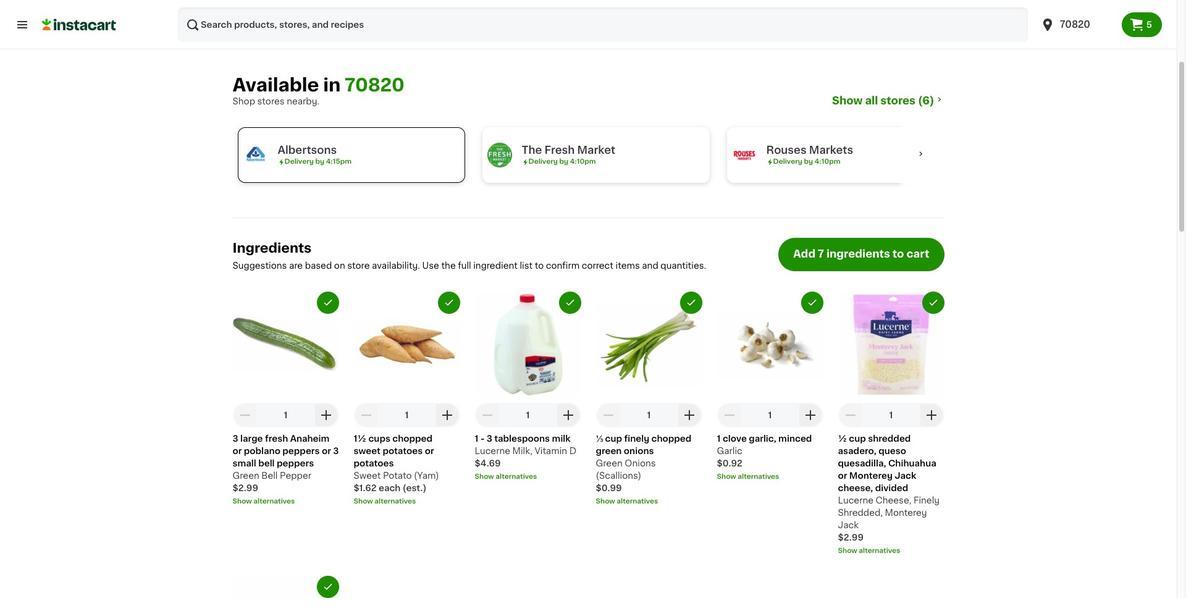 Task type: describe. For each thing, give the bounding box(es) containing it.
decrement quantity image for clove
[[722, 408, 737, 423]]

markets
[[810, 145, 854, 155]]

or inside 1½ cups chopped sweet potatoes or potatoes sweet potato (yam) $1.62 each (est.) show alternatives
[[425, 447, 434, 456]]

show all stores (6) button
[[833, 94, 945, 108]]

garlic,
[[749, 434, 777, 443]]

confirm
[[546, 261, 580, 270]]

1 inside 1 - 3 tablespoons milk lucerne milk, vitamin d $4.69 show alternatives
[[475, 434, 479, 443]]

$4.69
[[475, 459, 501, 468]]

green
[[596, 447, 622, 456]]

-
[[481, 434, 485, 443]]

or down anaheim
[[322, 447, 331, 456]]

show inside 1½ cups chopped sweet potatoes or potatoes sweet potato (yam) $1.62 each (est.) show alternatives
[[354, 498, 373, 505]]

0 vertical spatial potatoes
[[383, 447, 423, 456]]

4:15pm
[[326, 158, 352, 165]]

add 7 ingredients to cart
[[794, 249, 930, 259]]

albertsons image
[[243, 143, 268, 168]]

cart
[[907, 249, 930, 259]]

cheese,
[[839, 484, 874, 493]]

use
[[423, 261, 439, 270]]

fresh
[[265, 434, 288, 443]]

1 for 3
[[526, 411, 530, 420]]

the fresh market image
[[487, 143, 512, 168]]

divided
[[876, 484, 909, 493]]

decrement quantity image for 1½
[[359, 408, 374, 423]]

0 horizontal spatial 3
[[233, 434, 238, 443]]

green inside 3 large fresh anaheim or poblano peppers or 3 small bell peppers green bell pepper $2.99 show alternatives
[[233, 472, 259, 480]]

1½
[[354, 434, 367, 443]]

unselect item image for 1½ cups chopped sweet potatoes or potatoes
[[444, 297, 455, 308]]

show alternatives button for lucerne cheese, finely shredded, monterey jack
[[839, 546, 945, 556]]

unselect item image for 3 large fresh anaheim or poblano peppers or 3 small bell peppers
[[322, 297, 334, 308]]

unselect item image for ⅓ cup finely chopped green onions
[[686, 297, 697, 308]]

in
[[323, 76, 341, 94]]

0 horizontal spatial to
[[535, 261, 544, 270]]

increment quantity image for ⅓ cup finely chopped green onions
[[683, 408, 698, 423]]

70820 inside popup button
[[1061, 20, 1091, 29]]

shredded,
[[839, 509, 883, 517]]

asadero,
[[839, 447, 877, 456]]

0 vertical spatial peppers
[[283, 447, 320, 456]]

minced
[[779, 434, 813, 443]]

1 for fresh
[[284, 411, 288, 420]]

unselect item image for 1 clove garlic, minced
[[807, 297, 818, 308]]

1 for garlic,
[[769, 411, 772, 420]]

garlic
[[717, 447, 743, 456]]

vitamin
[[535, 447, 568, 456]]

1 horizontal spatial jack
[[895, 472, 917, 480]]

1 vertical spatial monterey
[[886, 509, 928, 517]]

add
[[794, 249, 816, 259]]

sweet
[[354, 447, 381, 456]]

delivery by 4:15pm
[[285, 158, 352, 165]]

large
[[241, 434, 263, 443]]

(est.)
[[403, 484, 427, 493]]

(yam)
[[414, 472, 439, 480]]

save recipe button
[[325, 1, 394, 13]]

shop
[[233, 97, 255, 106]]

stores inside button
[[881, 96, 916, 106]]

items
[[616, 261, 640, 270]]

list
[[520, 261, 533, 270]]

increment quantity image for ½ cup shredded asadero, queso quesadilla, chihuahua or monterey jack cheese, divided
[[925, 408, 940, 423]]

save
[[341, 2, 363, 11]]

based
[[305, 261, 332, 270]]

cups
[[369, 434, 391, 443]]

nearby.
[[287, 97, 320, 106]]

show inside 3 large fresh anaheim or poblano peppers or 3 small bell peppers green bell pepper $2.99 show alternatives
[[233, 498, 252, 505]]

sweet
[[354, 472, 381, 480]]

show alternatives button for sweet potato (yam)
[[354, 497, 460, 507]]

fresh
[[545, 145, 575, 155]]

7
[[818, 249, 825, 259]]

d
[[570, 447, 577, 456]]

(6)
[[919, 96, 935, 106]]

rouses
[[767, 145, 807, 155]]

the fresh market
[[522, 145, 616, 155]]

add 7 ingredients to cart button
[[779, 238, 945, 271]]

cheese,
[[876, 496, 912, 505]]

share
[[249, 2, 275, 11]]

availability.
[[372, 261, 420, 270]]

store
[[348, 261, 370, 270]]

show inside 1 clove garlic, minced garlic $0.92 show alternatives
[[717, 473, 737, 480]]

queso
[[879, 447, 907, 456]]

quesadilla,
[[839, 459, 887, 468]]

1 horizontal spatial 3
[[333, 447, 339, 456]]

show inside '⅓ cup finely chopped green onions green onions (scallions) $0.99 show alternatives'
[[596, 498, 616, 505]]

full
[[458, 261, 471, 270]]

70820 inside the 'available in 70820 shop stores nearby.'
[[345, 76, 405, 94]]

rouses markets
[[767, 145, 854, 155]]

green inside '⅓ cup finely chopped green onions green onions (scallions) $0.99 show alternatives'
[[596, 459, 623, 468]]

albertsons
[[278, 145, 337, 155]]

share recipe button
[[233, 1, 305, 13]]

by for the fresh market
[[560, 158, 569, 165]]

anaheim
[[290, 434, 330, 443]]

onions
[[624, 447, 654, 456]]

increment quantity image for 1½ cups chopped sweet potatoes or potatoes
[[440, 408, 455, 423]]

2 70820 button from the left
[[1041, 7, 1115, 42]]

save recipe
[[341, 2, 394, 11]]

stores inside the 'available in 70820 shop stores nearby.'
[[258, 97, 285, 106]]

unselect item image for 1 - 3 tablespoons milk
[[565, 297, 576, 308]]

decrement quantity image for large
[[238, 408, 253, 423]]

show inside 1 - 3 tablespoons milk lucerne milk, vitamin d $4.69 show alternatives
[[475, 473, 494, 480]]

by for rouses markets
[[805, 158, 814, 165]]

sweet potato-&-cheese-stuffed chile peppers image
[[589, 0, 1178, 46]]

finely
[[914, 496, 940, 505]]

correct
[[582, 261, 614, 270]]

increment quantity image for 3 large fresh anaheim or poblano peppers or 3 small bell peppers
[[319, 408, 334, 423]]

pepper
[[280, 472, 312, 480]]

unselect item image for ½ cup shredded asadero, queso quesadilla, chihuahua or monterey jack cheese, divided
[[928, 297, 939, 308]]

1 for chopped
[[405, 411, 409, 420]]



Task type: locate. For each thing, give the bounding box(es) containing it.
1 up shredded
[[890, 411, 894, 420]]

0 vertical spatial to
[[893, 249, 905, 259]]

show alternatives button for green bell pepper
[[233, 497, 339, 507]]

2 horizontal spatial unselect item image
[[686, 297, 697, 308]]

lucerne down cheese,
[[839, 496, 874, 505]]

small
[[233, 459, 256, 468]]

3 increment quantity image from the left
[[925, 408, 940, 423]]

0 horizontal spatial recipe
[[277, 2, 305, 11]]

lucerne inside 1 - 3 tablespoons milk lucerne milk, vitamin d $4.69 show alternatives
[[475, 447, 511, 456]]

2 decrement quantity image from the left
[[601, 408, 616, 423]]

alternatives inside ½ cup shredded asadero, queso quesadilla, chihuahua or monterey jack cheese, divided lucerne cheese, finely shredded, monterey jack $2.99 show alternatives
[[859, 548, 901, 554]]

decrement quantity image up large at the bottom left of page
[[238, 408, 253, 423]]

show
[[833, 96, 863, 106], [475, 473, 494, 480], [717, 473, 737, 480], [233, 498, 252, 505], [354, 498, 373, 505], [596, 498, 616, 505], [839, 548, 858, 554]]

1 increment quantity image from the left
[[440, 408, 455, 423]]

alternatives
[[496, 473, 537, 480], [738, 473, 780, 480], [254, 498, 295, 505], [375, 498, 416, 505], [617, 498, 659, 505], [859, 548, 901, 554]]

recipe inside button
[[365, 2, 394, 11]]

show alternatives button down shredded,
[[839, 546, 945, 556]]

2 horizontal spatial increment quantity image
[[804, 408, 819, 423]]

decrement quantity image for ½
[[844, 408, 858, 423]]

bell
[[262, 472, 278, 480]]

delivery down the
[[529, 158, 558, 165]]

70820 button
[[345, 75, 405, 95]]

or inside ½ cup shredded asadero, queso quesadilla, chihuahua or monterey jack cheese, divided lucerne cheese, finely shredded, monterey jack $2.99 show alternatives
[[839, 472, 848, 480]]

increment quantity image for 1 - 3 tablespoons milk
[[562, 408, 576, 423]]

1 up fresh
[[284, 411, 288, 420]]

cup up the asadero,
[[850, 434, 867, 443]]

1 vertical spatial potatoes
[[354, 459, 394, 468]]

stores
[[881, 96, 916, 106], [258, 97, 285, 106]]

$0.92
[[717, 459, 743, 468]]

show left the all
[[833, 96, 863, 106]]

delivery for the fresh market
[[529, 158, 558, 165]]

alternatives down $0.92
[[738, 473, 780, 480]]

cup for ½
[[850, 434, 867, 443]]

ingredients
[[827, 249, 891, 259]]

0 horizontal spatial unselect item image
[[322, 297, 334, 308]]

poblano
[[244, 447, 281, 456]]

on
[[334, 261, 345, 270]]

or up cheese,
[[839, 472, 848, 480]]

1 vertical spatial to
[[535, 261, 544, 270]]

0 horizontal spatial delivery
[[285, 158, 314, 165]]

1 horizontal spatial 4:10pm
[[815, 158, 841, 165]]

$2.99 down shredded,
[[839, 533, 864, 542]]

onions
[[625, 459, 656, 468]]

delivery down albertsons
[[285, 158, 314, 165]]

by down rouses markets
[[805, 158, 814, 165]]

cup inside ½ cup shredded asadero, queso quesadilla, chihuahua or monterey jack cheese, divided lucerne cheese, finely shredded, monterey jack $2.99 show alternatives
[[850, 434, 867, 443]]

3 unselect item image from the left
[[686, 297, 697, 308]]

½
[[839, 434, 848, 443]]

increment quantity image
[[440, 408, 455, 423], [683, 408, 698, 423], [925, 408, 940, 423]]

1 horizontal spatial chopped
[[652, 434, 692, 443]]

finely
[[625, 434, 650, 443]]

1 horizontal spatial increment quantity image
[[562, 408, 576, 423]]

show inside button
[[833, 96, 863, 106]]

cup inside '⅓ cup finely chopped green onions green onions (scallions) $0.99 show alternatives'
[[606, 434, 623, 443]]

0 horizontal spatial delivery by 4:10pm
[[529, 158, 596, 165]]

chihuahua
[[889, 459, 937, 468]]

½ cup shredded asadero, queso quesadilla, chihuahua or monterey jack cheese, divided lucerne cheese, finely shredded, monterey jack $2.99 show alternatives
[[839, 434, 940, 554]]

Search field
[[178, 7, 1028, 42]]

3 decrement quantity image from the left
[[844, 408, 858, 423]]

cup
[[606, 434, 623, 443], [850, 434, 867, 443]]

3 increment quantity image from the left
[[804, 408, 819, 423]]

decrement quantity image for ⅓
[[601, 408, 616, 423]]

delivery for albertsons
[[285, 158, 314, 165]]

⅓ cup finely chopped green onions green onions (scallions) $0.99 show alternatives
[[596, 434, 692, 505]]

by down fresh
[[560, 158, 569, 165]]

show down shredded,
[[839, 548, 858, 554]]

delivery by 4:10pm
[[529, 158, 596, 165], [774, 158, 841, 165]]

delivery for rouses markets
[[774, 158, 803, 165]]

show alternatives button down onions
[[596, 497, 703, 507]]

1 up the finely
[[648, 411, 651, 420]]

show alternatives button
[[475, 472, 581, 482], [717, 472, 824, 482], [233, 497, 339, 507], [354, 497, 460, 507], [596, 497, 703, 507], [839, 546, 945, 556]]

1 up garlic,
[[769, 411, 772, 420]]

1 by from the left
[[316, 158, 325, 165]]

suggestions are based on store availability. use the full ingredient list to confirm correct items and quantities.
[[233, 261, 707, 270]]

$2.99 down small
[[233, 484, 258, 493]]

$2.99 inside ½ cup shredded asadero, queso quesadilla, chihuahua or monterey jack cheese, divided lucerne cheese, finely shredded, monterey jack $2.99 show alternatives
[[839, 533, 864, 542]]

0 horizontal spatial decrement quantity image
[[359, 408, 374, 423]]

2 horizontal spatial by
[[805, 158, 814, 165]]

2 horizontal spatial 3
[[487, 434, 493, 443]]

2 delivery from the left
[[529, 158, 558, 165]]

peppers
[[283, 447, 320, 456], [277, 459, 314, 468]]

decrement quantity image up ½
[[844, 408, 858, 423]]

1 up 1½ cups chopped sweet potatoes or potatoes sweet potato (yam) $1.62 each (est.) show alternatives
[[405, 411, 409, 420]]

ingredient
[[474, 261, 518, 270]]

chopped right the finely
[[652, 434, 692, 443]]

1½ cups chopped sweet potatoes or potatoes sweet potato (yam) $1.62 each (est.) show alternatives
[[354, 434, 439, 505]]

1 horizontal spatial green
[[596, 459, 623, 468]]

lucerne up $4.69
[[475, 447, 511, 456]]

1 horizontal spatial stores
[[881, 96, 916, 106]]

2 chopped from the left
[[652, 434, 692, 443]]

show down $4.69
[[475, 473, 494, 480]]

1 horizontal spatial decrement quantity image
[[601, 408, 616, 423]]

decrement quantity image up -
[[480, 408, 495, 423]]

show alternatives button down milk,
[[475, 472, 581, 482]]

4:10pm down markets
[[815, 158, 841, 165]]

0 horizontal spatial 4:10pm
[[570, 158, 596, 165]]

1 horizontal spatial delivery
[[529, 158, 558, 165]]

cup for ⅓
[[606, 434, 623, 443]]

1 horizontal spatial $2.99
[[839, 533, 864, 542]]

or up (yam)
[[425, 447, 434, 456]]

show alternatives button down garlic,
[[717, 472, 824, 482]]

0 horizontal spatial increment quantity image
[[319, 408, 334, 423]]

alternatives inside 3 large fresh anaheim or poblano peppers or 3 small bell peppers green bell pepper $2.99 show alternatives
[[254, 498, 295, 505]]

alternatives down bell
[[254, 498, 295, 505]]

product group
[[233, 292, 339, 507], [354, 292, 460, 507], [475, 292, 581, 482], [596, 292, 703, 507], [717, 292, 824, 482], [839, 292, 945, 556], [233, 576, 339, 598]]

0 horizontal spatial stores
[[258, 97, 285, 106]]

2 recipe from the left
[[365, 2, 394, 11]]

⅓
[[596, 434, 603, 443]]

chopped right the cups
[[393, 434, 433, 443]]

3 delivery from the left
[[774, 158, 803, 165]]

0 horizontal spatial chopped
[[393, 434, 433, 443]]

1 4:10pm from the left
[[570, 158, 596, 165]]

3 large fresh anaheim or poblano peppers or 3 small bell peppers green bell pepper $2.99 show alternatives
[[233, 434, 339, 505]]

increment quantity image for 1 clove garlic, minced
[[804, 408, 819, 423]]

3 inside 1 - 3 tablespoons milk lucerne milk, vitamin d $4.69 show alternatives
[[487, 434, 493, 443]]

show alternatives button down the (est.)
[[354, 497, 460, 507]]

(scallions)
[[596, 472, 642, 480]]

4:10pm for markets
[[815, 158, 841, 165]]

milk
[[552, 434, 571, 443]]

potato
[[383, 472, 412, 480]]

4:10pm for fresh
[[570, 158, 596, 165]]

$2.99
[[233, 484, 258, 493], [839, 533, 864, 542]]

chopped inside 1½ cups chopped sweet potatoes or potatoes sweet potato (yam) $1.62 each (est.) show alternatives
[[393, 434, 433, 443]]

by down albertsons
[[316, 158, 325, 165]]

to left the cart
[[893, 249, 905, 259]]

peppers down anaheim
[[283, 447, 320, 456]]

alternatives down each
[[375, 498, 416, 505]]

delivery by 4:10pm down fresh
[[529, 158, 596, 165]]

0 vertical spatial green
[[596, 459, 623, 468]]

or up small
[[233, 447, 242, 456]]

peppers up 'pepper'
[[277, 459, 314, 468]]

shredded
[[869, 434, 911, 443]]

$1.62
[[354, 484, 377, 493]]

decrement quantity image up 1½
[[359, 408, 374, 423]]

increment quantity image up milk
[[562, 408, 576, 423]]

1 left -
[[475, 434, 479, 443]]

5
[[1147, 20, 1153, 29]]

0 vertical spatial 70820
[[1061, 20, 1091, 29]]

show alternatives button for green onions (scallions)
[[596, 497, 703, 507]]

to right list
[[535, 261, 544, 270]]

delivery by 4:10pm down rouses markets
[[774, 158, 841, 165]]

1 horizontal spatial delivery by 4:10pm
[[774, 158, 841, 165]]

alternatives down shredded,
[[859, 548, 901, 554]]

monterey
[[850, 472, 893, 480], [886, 509, 928, 517]]

alternatives inside '⅓ cup finely chopped green onions green onions (scallions) $0.99 show alternatives'
[[617, 498, 659, 505]]

recipe inside "button"
[[277, 2, 305, 11]]

and
[[642, 261, 659, 270]]

1 chopped from the left
[[393, 434, 433, 443]]

2 cup from the left
[[850, 434, 867, 443]]

monterey down quesadilla,
[[850, 472, 893, 480]]

to inside button
[[893, 249, 905, 259]]

0 horizontal spatial increment quantity image
[[440, 408, 455, 423]]

jack down chihuahua
[[895, 472, 917, 480]]

1 vertical spatial peppers
[[277, 459, 314, 468]]

recipe right the share
[[277, 2, 305, 11]]

show inside ½ cup shredded asadero, queso quesadilla, chihuahua or monterey jack cheese, divided lucerne cheese, finely shredded, monterey jack $2.99 show alternatives
[[839, 548, 858, 554]]

0 horizontal spatial $2.99
[[233, 484, 258, 493]]

2 horizontal spatial decrement quantity image
[[722, 408, 737, 423]]

70820
[[1061, 20, 1091, 29], [345, 76, 405, 94]]

monterey down cheese,
[[886, 509, 928, 517]]

0 vertical spatial jack
[[895, 472, 917, 480]]

1 left clove
[[717, 434, 721, 443]]

5 button
[[1122, 12, 1163, 37]]

chopped inside '⅓ cup finely chopped green onions green onions (scallions) $0.99 show alternatives'
[[652, 434, 692, 443]]

unselect item image down based
[[322, 297, 334, 308]]

or
[[233, 447, 242, 456], [322, 447, 331, 456], [425, 447, 434, 456], [839, 472, 848, 480]]

decrement quantity image for -
[[480, 408, 495, 423]]

2 decrement quantity image from the left
[[480, 408, 495, 423]]

recipe right save
[[365, 2, 394, 11]]

decrement quantity image up the ⅓
[[601, 408, 616, 423]]

0 horizontal spatial jack
[[839, 521, 859, 530]]

0 vertical spatial monterey
[[850, 472, 893, 480]]

stores down available
[[258, 97, 285, 106]]

show down $0.99 on the bottom
[[596, 498, 616, 505]]

milk,
[[513, 447, 533, 456]]

0 horizontal spatial lucerne
[[475, 447, 511, 456]]

the
[[522, 145, 542, 155]]

by for albertsons
[[316, 158, 325, 165]]

1 horizontal spatial cup
[[850, 434, 867, 443]]

70820 button
[[1033, 7, 1122, 42], [1041, 7, 1115, 42]]

1 for shredded
[[890, 411, 894, 420]]

decrement quantity image
[[359, 408, 374, 423], [601, 408, 616, 423], [844, 408, 858, 423]]

2 horizontal spatial decrement quantity image
[[844, 408, 858, 423]]

2 unselect item image from the left
[[565, 297, 576, 308]]

1 horizontal spatial increment quantity image
[[683, 408, 698, 423]]

4:10pm down market
[[570, 158, 596, 165]]

recipe for share recipe
[[277, 2, 305, 11]]

1 recipe from the left
[[277, 2, 305, 11]]

1 decrement quantity image from the left
[[238, 408, 253, 423]]

quantities.
[[661, 261, 707, 270]]

market
[[578, 145, 616, 155]]

2 by from the left
[[560, 158, 569, 165]]

show down $1.62
[[354, 498, 373, 505]]

each
[[379, 484, 401, 493]]

3 left large at the bottom left of page
[[233, 434, 238, 443]]

green down green
[[596, 459, 623, 468]]

potatoes up potato
[[383, 447, 423, 456]]

recipe for save recipe
[[365, 2, 394, 11]]

delivery by 4:10pm for markets
[[774, 158, 841, 165]]

1 vertical spatial lucerne
[[839, 496, 874, 505]]

are
[[289, 261, 303, 270]]

1 delivery by 4:10pm from the left
[[529, 158, 596, 165]]

1 vertical spatial green
[[233, 472, 259, 480]]

stores right the all
[[881, 96, 916, 106]]

3 right -
[[487, 434, 493, 443]]

lucerne inside ½ cup shredded asadero, queso quesadilla, chihuahua or monterey jack cheese, divided lucerne cheese, finely shredded, monterey jack $2.99 show alternatives
[[839, 496, 874, 505]]

increment quantity image up anaheim
[[319, 408, 334, 423]]

2 4:10pm from the left
[[815, 158, 841, 165]]

2 horizontal spatial delivery
[[774, 158, 803, 165]]

suggestions
[[233, 261, 287, 270]]

1 horizontal spatial by
[[560, 158, 569, 165]]

2 increment quantity image from the left
[[562, 408, 576, 423]]

alternatives inside 1 - 3 tablespoons milk lucerne milk, vitamin d $4.69 show alternatives
[[496, 473, 537, 480]]

show alternatives button for lucerne milk, vitamin d
[[475, 472, 581, 482]]

delivery down rouses
[[774, 158, 803, 165]]

0 horizontal spatial decrement quantity image
[[238, 408, 253, 423]]

share recipe
[[249, 2, 305, 11]]

3 left sweet
[[333, 447, 339, 456]]

rouses markets image
[[732, 143, 757, 168]]

decrement quantity image
[[238, 408, 253, 423], [480, 408, 495, 423], [722, 408, 737, 423]]

1 - 3 tablespoons milk lucerne milk, vitamin d $4.69 show alternatives
[[475, 434, 577, 480]]

0 horizontal spatial by
[[316, 158, 325, 165]]

1 clove garlic, minced garlic $0.92 show alternatives
[[717, 434, 813, 480]]

show all stores (6)
[[833, 96, 935, 106]]

$2.99 inside 3 large fresh anaheim or poblano peppers or 3 small bell peppers green bell pepper $2.99 show alternatives
[[233, 484, 258, 493]]

alternatives inside 1 clove garlic, minced garlic $0.92 show alternatives
[[738, 473, 780, 480]]

0 horizontal spatial 70820
[[345, 76, 405, 94]]

0 horizontal spatial cup
[[606, 434, 623, 443]]

0 vertical spatial $2.99
[[233, 484, 258, 493]]

1 for finely
[[648, 411, 651, 420]]

decrement quantity image up clove
[[722, 408, 737, 423]]

show down $0.92
[[717, 473, 737, 480]]

the
[[442, 261, 456, 270]]

alternatives inside 1½ cups chopped sweet potatoes or potatoes sweet potato (yam) $1.62 each (est.) show alternatives
[[375, 498, 416, 505]]

2 horizontal spatial increment quantity image
[[925, 408, 940, 423]]

1 horizontal spatial unselect item image
[[565, 297, 576, 308]]

instacart logo image
[[42, 17, 116, 32]]

jack down shredded,
[[839, 521, 859, 530]]

potatoes up sweet
[[354, 459, 394, 468]]

1 70820 button from the left
[[1033, 7, 1122, 42]]

1 unselect item image from the left
[[322, 297, 334, 308]]

show down small
[[233, 498, 252, 505]]

unselect item image
[[322, 297, 334, 308], [565, 297, 576, 308], [686, 297, 697, 308]]

1 horizontal spatial decrement quantity image
[[480, 408, 495, 423]]

recipe
[[277, 2, 305, 11], [365, 2, 394, 11]]

unselect item image down quantities.
[[686, 297, 697, 308]]

1 delivery from the left
[[285, 158, 314, 165]]

3 by from the left
[[805, 158, 814, 165]]

all
[[866, 96, 879, 106]]

1 horizontal spatial to
[[893, 249, 905, 259]]

1 cup from the left
[[606, 434, 623, 443]]

0 vertical spatial lucerne
[[475, 447, 511, 456]]

available
[[233, 76, 319, 94]]

alternatives down milk,
[[496, 473, 537, 480]]

0 horizontal spatial green
[[233, 472, 259, 480]]

show alternatives button for garlic
[[717, 472, 824, 482]]

to
[[893, 249, 905, 259], [535, 261, 544, 270]]

1 up tablespoons
[[526, 411, 530, 420]]

2 increment quantity image from the left
[[683, 408, 698, 423]]

1 decrement quantity image from the left
[[359, 408, 374, 423]]

1 horizontal spatial recipe
[[365, 2, 394, 11]]

1 vertical spatial 70820
[[345, 76, 405, 94]]

green
[[596, 459, 623, 468], [233, 472, 259, 480]]

delivery by 4:10pm for fresh
[[529, 158, 596, 165]]

available in 70820 shop stores nearby.
[[233, 76, 405, 106]]

cup up green
[[606, 434, 623, 443]]

lucerne
[[475, 447, 511, 456], [839, 496, 874, 505]]

increment quantity image
[[319, 408, 334, 423], [562, 408, 576, 423], [804, 408, 819, 423]]

1 vertical spatial $2.99
[[839, 533, 864, 542]]

alternatives down $0.99 on the bottom
[[617, 498, 659, 505]]

show alternatives button down 'pepper'
[[233, 497, 339, 507]]

1 vertical spatial jack
[[839, 521, 859, 530]]

3 decrement quantity image from the left
[[722, 408, 737, 423]]

1 horizontal spatial 70820
[[1061, 20, 1091, 29]]

$0.99
[[596, 484, 622, 493]]

2 delivery by 4:10pm from the left
[[774, 158, 841, 165]]

1 increment quantity image from the left
[[319, 408, 334, 423]]

increment quantity image up "minced"
[[804, 408, 819, 423]]

green down small
[[233, 472, 259, 480]]

chopped
[[393, 434, 433, 443], [652, 434, 692, 443]]

tablespoons
[[495, 434, 550, 443]]

1 horizontal spatial lucerne
[[839, 496, 874, 505]]

bell
[[258, 459, 275, 468]]

unselect item image down confirm
[[565, 297, 576, 308]]

None search field
[[178, 7, 1028, 42]]

unselect item image
[[444, 297, 455, 308], [807, 297, 818, 308], [928, 297, 939, 308], [322, 582, 334, 593]]

potatoes
[[383, 447, 423, 456], [354, 459, 394, 468]]

1 inside 1 clove garlic, minced garlic $0.92 show alternatives
[[717, 434, 721, 443]]

3
[[233, 434, 238, 443], [487, 434, 493, 443], [333, 447, 339, 456]]



Task type: vqa. For each thing, say whether or not it's contained in the screenshot.


